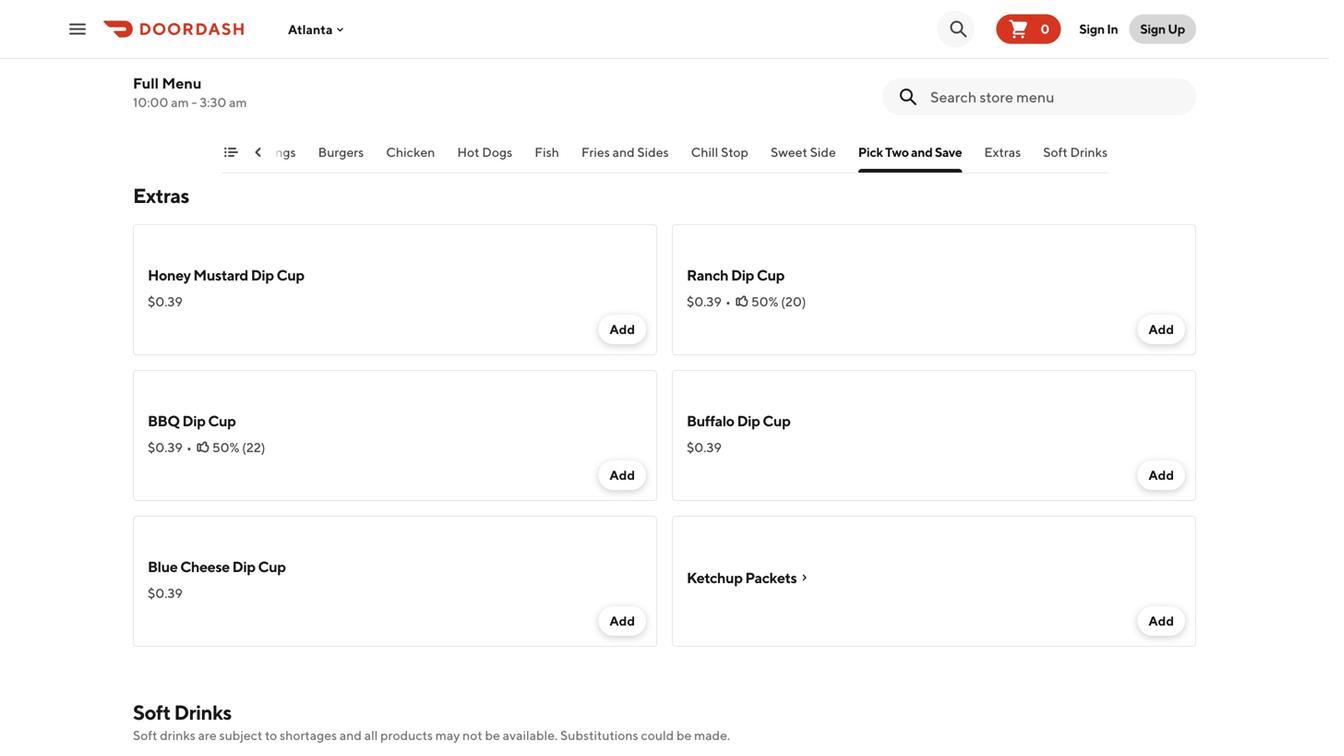 Task type: vqa. For each thing, say whether or not it's contained in the screenshot.
right Min
no



Task type: describe. For each thing, give the bounding box(es) containing it.
fries
[[582, 144, 610, 160]]

pick for pick two mix and match
[[687, 52, 715, 70]]

sign for sign in
[[1080, 21, 1105, 36]]

classic wings
[[214, 144, 296, 160]]

sign in link
[[1069, 11, 1130, 48]]

shortages
[[280, 728, 337, 743]]

save
[[935, 144, 962, 160]]

add button for bbq dip cup
[[599, 461, 646, 490]]

-
[[192, 95, 197, 110]]

sign up
[[1141, 21, 1185, 36]]

menu for view
[[677, 714, 716, 732]]

10:00
[[133, 95, 168, 110]]

3:30
[[200, 95, 227, 110]]

products
[[381, 728, 433, 743]]

two for pick two and save
[[885, 144, 909, 160]]

view
[[639, 714, 674, 732]]

buffalo dip cup
[[687, 412, 791, 430]]

available.
[[503, 728, 558, 743]]

$0.39 down ranch
[[687, 294, 722, 309]]

sign in
[[1080, 21, 1118, 36]]

buffalo
[[687, 412, 735, 430]]

made.
[[694, 728, 730, 743]]

it
[[349, 52, 359, 70]]

meal
[[372, 52, 404, 70]]

substitutions
[[560, 728, 639, 743]]

classic
[[214, 144, 256, 160]]

fries and sides
[[582, 144, 669, 160]]

ranch dip cup
[[687, 266, 785, 284]]

2 be from the left
[[677, 728, 692, 743]]

$0.39 for buffalo
[[687, 440, 722, 455]]

match:
[[262, 52, 307, 70]]

dogs
[[482, 144, 513, 160]]

and left 'save'
[[911, 144, 933, 160]]

stop
[[721, 144, 749, 160]]

all
[[364, 728, 378, 743]]

wings
[[258, 144, 296, 160]]

atlanta button
[[288, 21, 348, 37]]

dip for buffalo dip cup
[[737, 412, 760, 430]]

two for pick two mix and match: make it a meal
[[179, 52, 206, 70]]

and left match
[[774, 52, 799, 70]]

2 vertical spatial soft
[[133, 728, 157, 743]]

50% for ranch dip cup
[[751, 294, 779, 309]]

$0.39 • for bbq
[[148, 440, 192, 455]]

1 be from the left
[[485, 728, 500, 743]]

add for ranch dip cup
[[1149, 322, 1174, 337]]

drinks for soft drinks
[[1071, 144, 1108, 160]]

packets
[[745, 569, 797, 587]]

a
[[361, 52, 369, 70]]

make
[[310, 52, 346, 70]]

add for bbq dip cup
[[610, 468, 635, 483]]

could
[[641, 728, 674, 743]]

chicken
[[386, 144, 435, 160]]

mix for match
[[747, 52, 771, 70]]

view menu button
[[602, 704, 727, 741]]

full
[[133, 74, 159, 92]]

sweet side button
[[771, 143, 836, 173]]

50% (20)
[[751, 294, 807, 309]]

50% for bbq dip cup
[[212, 440, 239, 455]]

sides
[[637, 144, 669, 160]]

pick for pick two and save
[[858, 144, 883, 160]]

extras button
[[985, 143, 1021, 173]]

0 vertical spatial extras
[[985, 144, 1021, 160]]

fish
[[535, 144, 559, 160]]

blue
[[148, 558, 178, 576]]

sign up link
[[1130, 14, 1197, 44]]

add for buffalo dip cup
[[1149, 468, 1174, 483]]

burgers button
[[318, 143, 364, 173]]

to
[[265, 728, 277, 743]]

full menu 10:00 am - 3:30 am
[[133, 74, 247, 110]]

cheese
[[180, 558, 230, 576]]

add for blue cheese dip cup
[[610, 614, 635, 629]]

chill stop
[[691, 144, 749, 160]]

cup for buffalo dip cup
[[763, 412, 791, 430]]

add for honey mustard dip cup
[[610, 322, 635, 337]]

add button for ranch dip cup
[[1138, 315, 1185, 344]]

not
[[463, 728, 483, 743]]

0 button
[[997, 14, 1061, 44]]

chill
[[691, 144, 719, 160]]

fish button
[[535, 143, 559, 173]]



Task type: locate. For each thing, give the bounding box(es) containing it.
1 vertical spatial soft
[[133, 701, 170, 725]]

0 horizontal spatial sign
[[1080, 21, 1105, 36]]

cup up 50% (22)
[[208, 412, 236, 430]]

two
[[179, 52, 206, 70], [718, 52, 745, 70], [885, 144, 909, 160]]

dip for ranch dip cup
[[731, 266, 754, 284]]

mix left match
[[747, 52, 771, 70]]

fries and sides button
[[582, 143, 669, 173]]

2 horizontal spatial pick
[[858, 144, 883, 160]]

subject
[[219, 728, 262, 743]]

$0.39 for blue
[[148, 586, 183, 601]]

sweet
[[771, 144, 808, 160]]

1 horizontal spatial •
[[726, 294, 731, 309]]

hot dogs button
[[457, 143, 513, 173]]

be
[[485, 728, 500, 743], [677, 728, 692, 743]]

and left the match:
[[235, 52, 259, 70]]

pick two mix and match image
[[1065, 0, 1197, 130]]

0 horizontal spatial am
[[171, 95, 189, 110]]

2 sign from the left
[[1141, 21, 1166, 36]]

1 vertical spatial 50%
[[212, 440, 239, 455]]

0 horizontal spatial pick
[[148, 52, 176, 70]]

menu for full
[[162, 74, 202, 92]]

1 sign from the left
[[1080, 21, 1105, 36]]

sign left the in
[[1080, 21, 1105, 36]]

1 vertical spatial menu
[[677, 714, 716, 732]]

scroll menu navigation left image
[[251, 145, 266, 160]]

are
[[198, 728, 217, 743]]

soft up drinks
[[133, 701, 170, 725]]

soft right extras button
[[1044, 144, 1068, 160]]

atlanta
[[288, 21, 333, 37]]

classic wings button
[[214, 143, 296, 173]]

50% (22)
[[212, 440, 265, 455]]

two left 'save'
[[885, 144, 909, 160]]

and left all
[[340, 728, 362, 743]]

soft drinks button
[[1044, 143, 1108, 173]]

soft for soft drinks
[[1044, 144, 1068, 160]]

drinks up are
[[174, 701, 232, 725]]

0 horizontal spatial •
[[186, 440, 192, 455]]

add button for blue cheese dip cup
[[599, 607, 646, 636]]

• down "ranch dip cup"
[[726, 294, 731, 309]]

dip right the mustard
[[251, 266, 274, 284]]

add button for ketchup packets
[[1138, 607, 1185, 636]]

(20)
[[781, 294, 807, 309]]

mix for match:
[[208, 52, 232, 70]]

$0.39 for honey
[[148, 294, 183, 309]]

drinks
[[1071, 144, 1108, 160], [174, 701, 232, 725]]

dip for bbq dip cup
[[182, 412, 206, 430]]

drinks
[[160, 728, 196, 743]]

pick two mix and match: make it a meal
[[148, 52, 404, 70]]

(22)
[[242, 440, 265, 455]]

extras right 'save'
[[985, 144, 1021, 160]]

sign
[[1080, 21, 1105, 36], [1141, 21, 1166, 36]]

ranch
[[687, 266, 729, 284]]

$0.39 down bbq
[[148, 440, 183, 455]]

2 mix from the left
[[747, 52, 771, 70]]

1 horizontal spatial $0.39 •
[[687, 294, 731, 309]]

drinks inside button
[[1071, 144, 1108, 160]]

$0.39 • down ranch
[[687, 294, 731, 309]]

add button for honey mustard dip cup
[[599, 315, 646, 344]]

pick up full at the top
[[148, 52, 176, 70]]

dip right buffalo
[[737, 412, 760, 430]]

50%
[[751, 294, 779, 309], [212, 440, 239, 455]]

chicken button
[[386, 143, 435, 173]]

1 horizontal spatial drinks
[[1071, 144, 1108, 160]]

1 horizontal spatial sign
[[1141, 21, 1166, 36]]

view menu
[[639, 714, 716, 732]]

chill stop button
[[691, 143, 749, 173]]

be right could
[[677, 728, 692, 743]]

extras up honey at the left
[[133, 184, 189, 208]]

pick
[[148, 52, 176, 70], [687, 52, 715, 70], [858, 144, 883, 160]]

• for ranch
[[726, 294, 731, 309]]

and inside button
[[613, 144, 635, 160]]

cup for ranch dip cup
[[757, 266, 785, 284]]

be right not
[[485, 728, 500, 743]]

soft left drinks
[[133, 728, 157, 743]]

pick two mix and match: make it a meal image
[[526, 0, 657, 130]]

side
[[810, 144, 836, 160]]

menu
[[162, 74, 202, 92], [677, 714, 716, 732]]

sign left 'up'
[[1141, 21, 1166, 36]]

pick up chill
[[687, 52, 715, 70]]

add
[[610, 322, 635, 337], [1149, 322, 1174, 337], [610, 468, 635, 483], [1149, 468, 1174, 483], [610, 614, 635, 629], [1149, 614, 1174, 629]]

extras
[[985, 144, 1021, 160], [133, 184, 189, 208]]

pick for pick two mix and match: make it a meal
[[148, 52, 176, 70]]

menu inside the full menu 10:00 am - 3:30 am
[[162, 74, 202, 92]]

cup right 'cheese'
[[258, 558, 286, 576]]

add button
[[599, 315, 646, 344], [1138, 315, 1185, 344], [599, 461, 646, 490], [1138, 461, 1185, 490], [599, 607, 646, 636], [1138, 607, 1185, 636]]

pick two mix and match
[[687, 52, 843, 70]]

0 horizontal spatial two
[[179, 52, 206, 70]]

hot
[[457, 144, 480, 160]]

1 horizontal spatial extras
[[985, 144, 1021, 160]]

1 vertical spatial drinks
[[174, 701, 232, 725]]

am
[[171, 95, 189, 110], [229, 95, 247, 110]]

bbq
[[148, 412, 180, 430]]

$0.39 down honey at the left
[[148, 294, 183, 309]]

and right fries at the left top
[[613, 144, 635, 160]]

$0.39
[[148, 294, 183, 309], [687, 294, 722, 309], [148, 440, 183, 455], [687, 440, 722, 455], [148, 586, 183, 601]]

sweet side
[[771, 144, 836, 160]]

0 horizontal spatial $0.39 •
[[148, 440, 192, 455]]

menu inside button
[[677, 714, 716, 732]]

1 horizontal spatial menu
[[677, 714, 716, 732]]

honey
[[148, 266, 191, 284]]

mustard
[[193, 266, 248, 284]]

mix up 3:30
[[208, 52, 232, 70]]

cup up 50% (20)
[[757, 266, 785, 284]]

1 vertical spatial $0.39 •
[[148, 440, 192, 455]]

0 horizontal spatial mix
[[208, 52, 232, 70]]

dip right bbq
[[182, 412, 206, 430]]

bbq dip cup
[[148, 412, 236, 430]]

soft
[[1044, 144, 1068, 160], [133, 701, 170, 725], [133, 728, 157, 743]]

menu right view
[[677, 714, 716, 732]]

soft drinks
[[1044, 144, 1108, 160]]

may
[[436, 728, 460, 743]]

1 mix from the left
[[208, 52, 232, 70]]

cup right the mustard
[[277, 266, 304, 284]]

up
[[1168, 21, 1185, 36]]

1 horizontal spatial am
[[229, 95, 247, 110]]

pick two and save
[[858, 144, 962, 160]]

• for bbq
[[186, 440, 192, 455]]

cup for bbq dip cup
[[208, 412, 236, 430]]

soft drinks soft drinks are subject to shortages and all products may not be available. substitutions could be made.
[[133, 701, 730, 743]]

ketchup packets
[[687, 569, 797, 587]]

0 horizontal spatial menu
[[162, 74, 202, 92]]

ketchup
[[687, 569, 743, 587]]

show menu categories image
[[223, 145, 238, 160]]

add button for buffalo dip cup
[[1138, 461, 1185, 490]]

2 am from the left
[[229, 95, 247, 110]]

0 vertical spatial 50%
[[751, 294, 779, 309]]

$0.39 • for ranch
[[687, 294, 731, 309]]

•
[[726, 294, 731, 309], [186, 440, 192, 455]]

open menu image
[[66, 18, 89, 40]]

sign for sign up
[[1141, 21, 1166, 36]]

0 vertical spatial $0.39 •
[[687, 294, 731, 309]]

50% left (20)
[[751, 294, 779, 309]]

am right 3:30
[[229, 95, 247, 110]]

0 vertical spatial drinks
[[1071, 144, 1108, 160]]

1 horizontal spatial two
[[718, 52, 745, 70]]

two left match
[[718, 52, 745, 70]]

and inside soft drinks soft drinks are subject to shortages and all products may not be available. substitutions could be made.
[[340, 728, 362, 743]]

50% left (22) on the left bottom of page
[[212, 440, 239, 455]]

soft inside button
[[1044, 144, 1068, 160]]

two up the full menu 10:00 am - 3:30 am on the top of the page
[[179, 52, 206, 70]]

honey mustard dip cup
[[148, 266, 304, 284]]

drinks for soft drinks soft drinks are subject to shortages and all products may not be available. substitutions could be made.
[[174, 701, 232, 725]]

in
[[1107, 21, 1118, 36]]

1 horizontal spatial mix
[[747, 52, 771, 70]]

dip
[[251, 266, 274, 284], [731, 266, 754, 284], [182, 412, 206, 430], [737, 412, 760, 430], [232, 558, 255, 576]]

0 horizontal spatial be
[[485, 728, 500, 743]]

1 vertical spatial extras
[[133, 184, 189, 208]]

burgers
[[318, 144, 364, 160]]

menu up -
[[162, 74, 202, 92]]

mix
[[208, 52, 232, 70], [747, 52, 771, 70]]

0 horizontal spatial 50%
[[212, 440, 239, 455]]

$0.39 down buffalo
[[687, 440, 722, 455]]

pick right "side"
[[858, 144, 883, 160]]

drinks down item search search box
[[1071, 144, 1108, 160]]

drinks inside soft drinks soft drinks are subject to shortages and all products may not be available. substitutions could be made.
[[174, 701, 232, 725]]

2 horizontal spatial two
[[885, 144, 909, 160]]

am left -
[[171, 95, 189, 110]]

Item Search search field
[[931, 87, 1182, 107]]

blue cheese dip cup
[[148, 558, 286, 576]]

hot dogs
[[457, 144, 513, 160]]

$0.39 •
[[687, 294, 731, 309], [148, 440, 192, 455]]

1 horizontal spatial be
[[677, 728, 692, 743]]

$0.39 • down bbq
[[148, 440, 192, 455]]

soft for soft drinks soft drinks are subject to shortages and all products may not be available. substitutions could be made.
[[133, 701, 170, 725]]

0 vertical spatial menu
[[162, 74, 202, 92]]

0
[[1041, 21, 1050, 36]]

$0.39 down blue on the bottom of the page
[[148, 586, 183, 601]]

and
[[235, 52, 259, 70], [774, 52, 799, 70], [613, 144, 635, 160], [911, 144, 933, 160], [340, 728, 362, 743]]

1 am from the left
[[171, 95, 189, 110]]

cup right buffalo
[[763, 412, 791, 430]]

two for pick two mix and match
[[718, 52, 745, 70]]

0 horizontal spatial extras
[[133, 184, 189, 208]]

match
[[801, 52, 843, 70]]

0 vertical spatial •
[[726, 294, 731, 309]]

0 horizontal spatial drinks
[[174, 701, 232, 725]]

add for ketchup packets
[[1149, 614, 1174, 629]]

dip right 'cheese'
[[232, 558, 255, 576]]

1 vertical spatial •
[[186, 440, 192, 455]]

dip right ranch
[[731, 266, 754, 284]]

0 vertical spatial soft
[[1044, 144, 1068, 160]]

1 horizontal spatial pick
[[687, 52, 715, 70]]

1 horizontal spatial 50%
[[751, 294, 779, 309]]

• down bbq dip cup
[[186, 440, 192, 455]]



